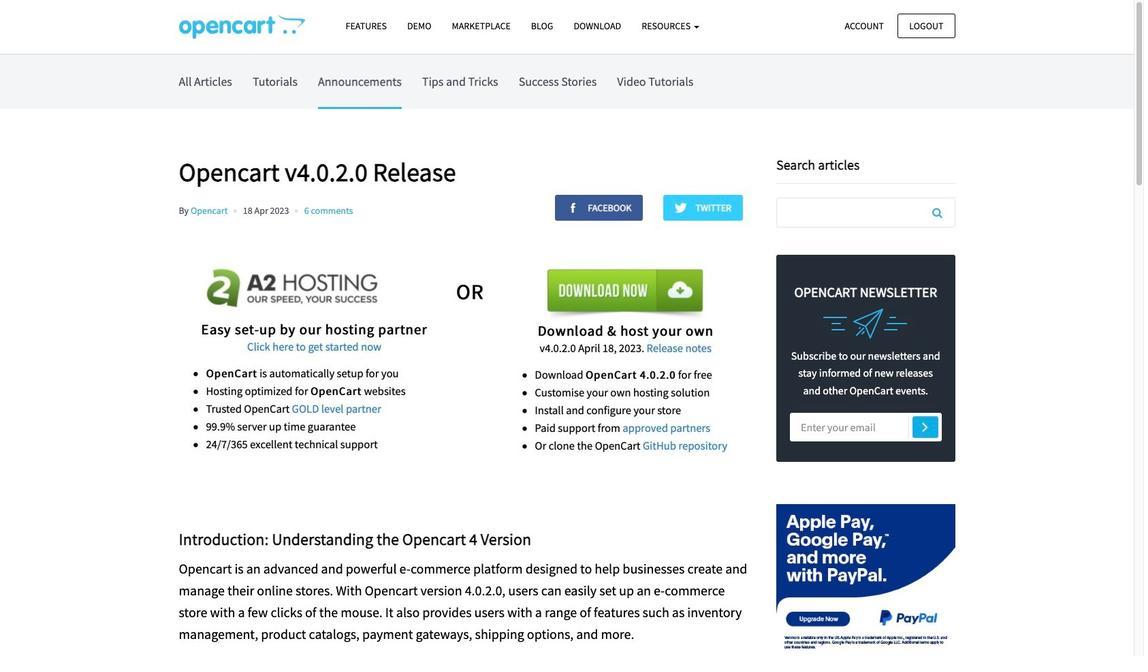 Task type: locate. For each thing, give the bounding box(es) containing it.
Enter your email text field
[[790, 413, 942, 442]]

None text field
[[777, 198, 955, 227]]

search image
[[933, 207, 943, 218]]

paypal blog image
[[777, 489, 955, 656]]



Task type: describe. For each thing, give the bounding box(es) containing it.
social facebook image
[[567, 201, 586, 214]]

opencart v4.0.2.0 release image
[[179, 14, 305, 39]]

angle right image
[[923, 418, 928, 435]]

social twitter image
[[675, 201, 694, 214]]



Task type: vqa. For each thing, say whether or not it's contained in the screenshot.
rightmost Free
no



